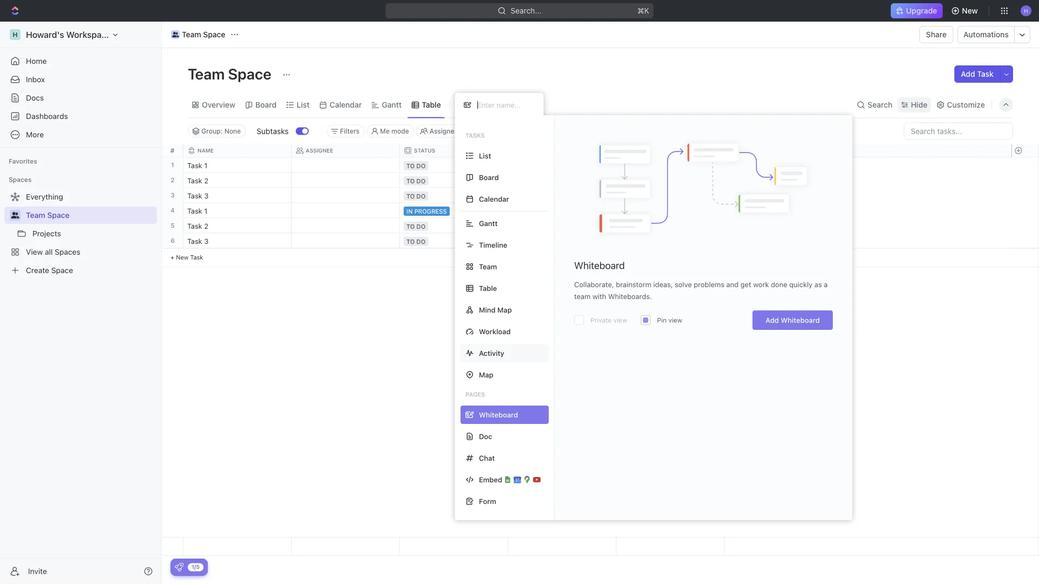 Task type: locate. For each thing, give the bounding box(es) containing it.
user group image
[[11, 212, 19, 219]]

1 vertical spatial ‎task
[[187, 176, 202, 185]]

space up board link
[[228, 65, 271, 83]]

list right board link
[[297, 100, 310, 109]]

board
[[255, 100, 277, 109], [479, 173, 499, 182]]

invite
[[28, 567, 47, 576]]

calendar link
[[328, 97, 362, 113]]

4 do from the top
[[417, 223, 426, 230]]

set priority image for fifth set priority element from the top of the page
[[615, 219, 631, 235]]

0 horizontal spatial team space link
[[26, 207, 155, 224]]

team space link inside tree
[[26, 207, 155, 224]]

6
[[171, 237, 175, 244]]

‎task
[[187, 161, 202, 169], [187, 176, 202, 185]]

2 set priority image from the top
[[615, 204, 631, 220]]

inbox
[[26, 75, 45, 84]]

0 vertical spatial board
[[255, 100, 277, 109]]

do for press space to select this row. row containing ‎task 2
[[417, 178, 426, 185]]

team space right user group image
[[182, 30, 225, 39]]

1 vertical spatial whiteboard
[[781, 316, 820, 325]]

sidebar navigation
[[0, 22, 162, 585]]

2 horizontal spatial space
[[228, 65, 271, 83]]

doc
[[479, 433, 492, 441]]

form
[[479, 498, 496, 506]]

1 set priority image from the top
[[615, 189, 631, 205]]

board link
[[253, 97, 277, 113]]

set priority image for 2
[[615, 173, 631, 190]]

4 to do cell from the top
[[400, 218, 508, 233]]

to for the to do cell associated with 2nd set priority element from the top
[[407, 178, 415, 185]]

3 up "4" at the top left of the page
[[171, 192, 175, 199]]

list
[[297, 100, 310, 109], [479, 152, 491, 160]]

4 to from the top
[[407, 223, 415, 230]]

1 horizontal spatial add
[[961, 70, 975, 78]]

5 do from the top
[[417, 238, 426, 245]]

1 horizontal spatial hide
[[911, 100, 928, 109]]

workload
[[479, 328, 511, 336]]

to do cell
[[400, 158, 508, 172], [400, 173, 508, 188], [400, 188, 508, 203], [400, 218, 508, 233], [400, 234, 508, 248]]

0 horizontal spatial hide
[[540, 127, 555, 135]]

row
[[184, 144, 725, 158]]

space right user group icon
[[47, 211, 70, 220]]

set priority image for 3rd set priority element from the bottom of the page
[[615, 204, 631, 220]]

set priority image for sixth set priority element
[[615, 234, 631, 250]]

new for new task
[[176, 254, 189, 261]]

2 for 1
[[171, 177, 175, 184]]

1 vertical spatial calendar
[[479, 195, 509, 203]]

do for press space to select this row. row containing ‎task 1
[[417, 162, 426, 169]]

1 horizontal spatial space
[[203, 30, 225, 39]]

row group
[[162, 158, 184, 268], [184, 158, 725, 268], [1012, 158, 1039, 268], [1012, 538, 1039, 556]]

0 horizontal spatial gantt
[[382, 100, 402, 109]]

press space to select this row. row
[[162, 158, 184, 173], [184, 158, 725, 175], [162, 173, 184, 188], [184, 173, 725, 190], [162, 188, 184, 203], [184, 188, 725, 205], [162, 203, 184, 218], [184, 203, 725, 220], [162, 218, 184, 234], [184, 218, 725, 235], [162, 234, 184, 249], [184, 234, 725, 250], [184, 538, 725, 556]]

map right mind
[[497, 306, 512, 314]]

2 vertical spatial space
[[47, 211, 70, 220]]

1 up task 2
[[204, 207, 207, 215]]

team space up "overview"
[[188, 65, 275, 83]]

new up automations at the right of page
[[962, 6, 978, 15]]

3 set priority element from the top
[[615, 189, 631, 205]]

collaborate, brainstorm ideas, solve problems and get work done quickly as a team with whiteboards.
[[574, 281, 828, 301]]

with
[[593, 293, 606, 301]]

table up assignees "button"
[[422, 100, 441, 109]]

team space inside tree
[[26, 211, 70, 220]]

1 vertical spatial add
[[766, 316, 779, 325]]

table link
[[420, 97, 441, 113]]

in progress
[[407, 208, 447, 215]]

0 vertical spatial new
[[962, 6, 978, 15]]

2 view from the left
[[669, 317, 682, 324]]

calendar
[[330, 100, 362, 109], [479, 195, 509, 203]]

1
[[204, 161, 207, 169], [171, 162, 174, 169], [204, 207, 207, 215]]

0 vertical spatial whiteboard
[[574, 260, 625, 271]]

2 task 3 from the top
[[187, 237, 209, 245]]

overview link
[[200, 97, 235, 113]]

hide right closed
[[540, 127, 555, 135]]

to for the to do cell corresponding to fifth set priority element from the top of the page
[[407, 223, 415, 230]]

1 down #
[[171, 162, 174, 169]]

1 horizontal spatial table
[[479, 284, 497, 293]]

view
[[614, 317, 627, 324], [669, 317, 682, 324]]

1 horizontal spatial gantt
[[479, 220, 498, 228]]

task 3 down task 2
[[187, 237, 209, 245]]

add down done
[[766, 316, 779, 325]]

‎task up ‎task 2
[[187, 161, 202, 169]]

2 to do from the top
[[407, 178, 426, 185]]

subtasks button
[[252, 123, 296, 140]]

‎task down the ‎task 1
[[187, 176, 202, 185]]

hide
[[911, 100, 928, 109], [540, 127, 555, 135]]

team space right user group icon
[[26, 211, 70, 220]]

task for sixth set priority element
[[187, 237, 202, 245]]

set priority image for 4th set priority element from the bottom
[[615, 189, 631, 205]]

gantt
[[382, 100, 402, 109], [479, 220, 498, 228]]

task 3 for 4th set priority element from the bottom
[[187, 192, 209, 200]]

0 vertical spatial ‎task
[[187, 161, 202, 169]]

3
[[204, 192, 209, 200], [171, 192, 175, 199], [204, 237, 209, 245]]

docs
[[26, 93, 44, 102]]

team
[[182, 30, 201, 39], [188, 65, 225, 83], [26, 211, 45, 220], [479, 263, 497, 271]]

press space to select this row. row containing 4
[[162, 203, 184, 218]]

0 vertical spatial hide
[[911, 100, 928, 109]]

team right user group icon
[[26, 211, 45, 220]]

pages
[[466, 391, 485, 398]]

2 down task 1
[[204, 222, 208, 230]]

table
[[422, 100, 441, 109], [479, 284, 497, 293]]

2 down the ‎task 1
[[204, 176, 208, 185]]

1 vertical spatial team space link
[[26, 207, 155, 224]]

team up overview link
[[188, 65, 225, 83]]

grid
[[162, 144, 1039, 556]]

in
[[407, 208, 413, 215]]

new inside button
[[962, 6, 978, 15]]

row group containing 1 2 3 4 5 6
[[162, 158, 184, 268]]

3 to do cell from the top
[[400, 188, 508, 203]]

to do cell for 2nd set priority element from the top
[[400, 173, 508, 188]]

1 up ‎task 2
[[204, 161, 207, 169]]

add whiteboard
[[766, 316, 820, 325]]

1 vertical spatial board
[[479, 173, 499, 182]]

1 vertical spatial new
[[176, 254, 189, 261]]

0 vertical spatial task 3
[[187, 192, 209, 200]]

0 horizontal spatial add
[[766, 316, 779, 325]]

hide inside dropdown button
[[911, 100, 928, 109]]

cell
[[292, 158, 400, 172], [508, 158, 617, 172], [292, 173, 400, 188], [508, 173, 617, 188], [292, 188, 400, 203], [508, 188, 617, 203], [292, 203, 400, 218], [508, 203, 617, 218], [292, 218, 400, 233], [508, 218, 617, 233], [292, 234, 400, 248], [508, 234, 617, 248]]

5 to from the top
[[407, 238, 415, 245]]

inbox link
[[4, 71, 157, 88]]

2 inside 1 2 3 4 5 6
[[171, 177, 175, 184]]

board down the tasks
[[479, 173, 499, 182]]

1 horizontal spatial new
[[962, 6, 978, 15]]

#
[[170, 147, 175, 155]]

Search tasks... text field
[[905, 123, 1013, 139]]

gantt up timeline
[[479, 220, 498, 228]]

1 horizontal spatial calendar
[[479, 195, 509, 203]]

press space to select this row. row containing 6
[[162, 234, 184, 249]]

pin view
[[657, 317, 682, 324]]

view
[[469, 100, 486, 109]]

set priority element
[[615, 158, 631, 175], [615, 173, 631, 190], [615, 189, 631, 205], [615, 204, 631, 220], [615, 219, 631, 235], [615, 234, 631, 250]]

0 horizontal spatial board
[[255, 100, 277, 109]]

1 vertical spatial hide
[[540, 127, 555, 135]]

new button
[[947, 2, 985, 19]]

1 to do cell from the top
[[400, 158, 508, 172]]

a
[[824, 281, 828, 289]]

2 set priority image from the top
[[615, 173, 631, 190]]

list down the tasks
[[479, 152, 491, 160]]

set priority image
[[615, 189, 631, 205], [615, 204, 631, 220], [615, 219, 631, 235], [615, 234, 631, 250]]

1 horizontal spatial view
[[669, 317, 682, 324]]

to do for press space to select this row. row containing task 2
[[407, 223, 426, 230]]

2 vertical spatial team space
[[26, 211, 70, 220]]

2 ‎task from the top
[[187, 176, 202, 185]]

quickly
[[790, 281, 813, 289]]

calendar right list 'link'
[[330, 100, 362, 109]]

task inside button
[[977, 70, 994, 78]]

ideas,
[[654, 281, 673, 289]]

view right private
[[614, 317, 627, 324]]

whiteboard down quickly
[[781, 316, 820, 325]]

1 view from the left
[[614, 317, 627, 324]]

team
[[574, 293, 591, 301]]

3 to from the top
[[407, 193, 415, 200]]

board up subtasks at the left top of the page
[[255, 100, 277, 109]]

0 vertical spatial table
[[422, 100, 441, 109]]

set priority image for 1
[[615, 158, 631, 175]]

2 left ‎task 2
[[171, 177, 175, 184]]

search button
[[854, 97, 896, 113]]

grid containing ‎task 1
[[162, 144, 1039, 556]]

space right user group image
[[203, 30, 225, 39]]

2 do from the top
[[417, 178, 426, 185]]

0 horizontal spatial space
[[47, 211, 70, 220]]

view right pin
[[669, 317, 682, 324]]

do
[[417, 162, 426, 169], [417, 178, 426, 185], [417, 193, 426, 200], [417, 223, 426, 230], [417, 238, 426, 245]]

3 do from the top
[[417, 193, 426, 200]]

0 horizontal spatial map
[[479, 371, 494, 379]]

3 to do from the top
[[407, 193, 426, 200]]

assignees
[[430, 127, 462, 135]]

3 down ‎task 2
[[204, 192, 209, 200]]

2 for task
[[204, 222, 208, 230]]

subtasks
[[257, 127, 289, 136]]

1 horizontal spatial whiteboard
[[781, 316, 820, 325]]

new down task 2
[[176, 254, 189, 261]]

1 task 3 from the top
[[187, 192, 209, 200]]

view button
[[455, 92, 490, 118]]

0 vertical spatial list
[[297, 100, 310, 109]]

whiteboard up "collaborate,"
[[574, 260, 625, 271]]

1 to from the top
[[407, 162, 415, 169]]

0 horizontal spatial list
[[297, 100, 310, 109]]

team down timeline
[[479, 263, 497, 271]]

new
[[962, 6, 978, 15], [176, 254, 189, 261]]

whiteboard
[[574, 260, 625, 271], [781, 316, 820, 325]]

0 vertical spatial map
[[497, 306, 512, 314]]

to for the to do cell related to 4th set priority element from the bottom
[[407, 193, 415, 200]]

5 to do cell from the top
[[400, 234, 508, 248]]

1 to do from the top
[[407, 162, 426, 169]]

1 horizontal spatial board
[[479, 173, 499, 182]]

3 inside 1 2 3 4 5 6
[[171, 192, 175, 199]]

0 horizontal spatial calendar
[[330, 100, 362, 109]]

2 set priority element from the top
[[615, 173, 631, 190]]

as
[[815, 281, 822, 289]]

board inside board link
[[255, 100, 277, 109]]

1 vertical spatial table
[[479, 284, 497, 293]]

2 to do cell from the top
[[400, 173, 508, 188]]

space
[[203, 30, 225, 39], [228, 65, 271, 83], [47, 211, 70, 220]]

new inside "grid"
[[176, 254, 189, 261]]

5
[[171, 222, 175, 229]]

row group containing ‎task 1
[[184, 158, 725, 268]]

4 to do from the top
[[407, 223, 426, 230]]

whiteboards.
[[608, 293, 652, 301]]

0 vertical spatial add
[[961, 70, 975, 78]]

show
[[482, 127, 499, 135]]

1 set priority image from the top
[[615, 158, 631, 175]]

show closed button
[[469, 125, 527, 138]]

2
[[204, 176, 208, 185], [171, 177, 175, 184], [204, 222, 208, 230]]

to do
[[407, 162, 426, 169], [407, 178, 426, 185], [407, 193, 426, 200], [407, 223, 426, 230], [407, 238, 426, 245]]

1 do from the top
[[417, 162, 426, 169]]

to
[[407, 162, 415, 169], [407, 178, 415, 185], [407, 193, 415, 200], [407, 223, 415, 230], [407, 238, 415, 245]]

task for 4th set priority element from the bottom
[[187, 192, 202, 200]]

1 vertical spatial list
[[479, 152, 491, 160]]

4 set priority image from the top
[[615, 234, 631, 250]]

0 horizontal spatial view
[[614, 317, 627, 324]]

task for 3rd set priority element from the bottom of the page
[[187, 207, 202, 215]]

map down activity
[[479, 371, 494, 379]]

calendar up timeline
[[479, 195, 509, 203]]

task 1
[[187, 207, 207, 215]]

3 down task 2
[[204, 237, 209, 245]]

map
[[497, 306, 512, 314], [479, 371, 494, 379]]

4 set priority element from the top
[[615, 204, 631, 220]]

task 3 down ‎task 2
[[187, 192, 209, 200]]

set priority image
[[615, 158, 631, 175], [615, 173, 631, 190]]

0 horizontal spatial whiteboard
[[574, 260, 625, 271]]

hide right 'search'
[[911, 100, 928, 109]]

⌘k
[[638, 6, 649, 15]]

table up mind
[[479, 284, 497, 293]]

1 vertical spatial task 3
[[187, 237, 209, 245]]

1 horizontal spatial team space link
[[168, 28, 228, 41]]

space inside tree
[[47, 211, 70, 220]]

2 to from the top
[[407, 178, 415, 185]]

gantt left table link
[[382, 100, 402, 109]]

0 horizontal spatial new
[[176, 254, 189, 261]]

add
[[961, 70, 975, 78], [766, 316, 779, 325]]

team space link
[[168, 28, 228, 41], [26, 207, 155, 224]]

1 ‎task from the top
[[187, 161, 202, 169]]

add inside button
[[961, 70, 975, 78]]

3 set priority image from the top
[[615, 219, 631, 235]]

add up customize
[[961, 70, 975, 78]]



Task type: vqa. For each thing, say whether or not it's contained in the screenshot.
Dashboards
yes



Task type: describe. For each thing, give the bounding box(es) containing it.
to for the to do cell corresponding to first set priority element from the top
[[407, 162, 415, 169]]

‎task for ‎task 1
[[187, 161, 202, 169]]

collaborate,
[[574, 281, 614, 289]]

task 2
[[187, 222, 208, 230]]

1 for ‎task 1
[[204, 161, 207, 169]]

hide inside button
[[540, 127, 555, 135]]

to do cell for 4th set priority element from the bottom
[[400, 188, 508, 203]]

pin
[[657, 317, 667, 324]]

home link
[[4, 53, 157, 70]]

1 2 3 4 5 6
[[171, 162, 175, 244]]

press space to select this row. row containing ‎task 1
[[184, 158, 725, 175]]

chat
[[479, 454, 495, 463]]

0 vertical spatial team space
[[182, 30, 225, 39]]

‎task 2
[[187, 176, 208, 185]]

1 vertical spatial map
[[479, 371, 494, 379]]

search...
[[511, 6, 542, 15]]

do for press space to select this row. row containing task 2
[[417, 223, 426, 230]]

team right user group image
[[182, 30, 201, 39]]

onboarding checklist button element
[[175, 564, 184, 572]]

1 horizontal spatial map
[[497, 306, 512, 314]]

add for add whiteboard
[[766, 316, 779, 325]]

row inside "grid"
[[184, 144, 725, 158]]

task for fifth set priority element from the top of the page
[[187, 222, 202, 230]]

hide button
[[898, 97, 931, 113]]

dashboards link
[[4, 108, 157, 125]]

mind
[[479, 306, 496, 314]]

to do cell for first set priority element from the top
[[400, 158, 508, 172]]

favorites
[[9, 158, 37, 165]]

in progress cell
[[400, 203, 508, 218]]

overview
[[202, 100, 235, 109]]

home
[[26, 57, 47, 66]]

search
[[868, 100, 893, 109]]

dashboards
[[26, 112, 68, 121]]

solve
[[675, 281, 692, 289]]

press space to select this row. row containing 3
[[162, 188, 184, 203]]

brainstorm
[[616, 281, 652, 289]]

activity
[[479, 349, 504, 358]]

press space to select this row. row containing task 2
[[184, 218, 725, 235]]

new for new
[[962, 6, 978, 15]]

press space to select this row. row containing 2
[[162, 173, 184, 188]]

timeline
[[479, 241, 507, 249]]

1 vertical spatial team space
[[188, 65, 275, 83]]

view button
[[455, 97, 490, 113]]

private view
[[591, 317, 627, 324]]

list inside 'link'
[[297, 100, 310, 109]]

closed
[[501, 127, 522, 135]]

1 for task 1
[[204, 207, 207, 215]]

mind map
[[479, 306, 512, 314]]

1 vertical spatial gantt
[[479, 220, 498, 228]]

progress
[[414, 208, 447, 215]]

customize
[[947, 100, 985, 109]]

favorites button
[[4, 155, 42, 168]]

work
[[753, 281, 769, 289]]

add for add task
[[961, 70, 975, 78]]

Enter name... field
[[476, 100, 535, 110]]

5 to do from the top
[[407, 238, 426, 245]]

press space to select this row. row containing 5
[[162, 218, 184, 234]]

get
[[741, 281, 751, 289]]

3 for sixth set priority element's the to do cell
[[204, 237, 209, 245]]

to do for press space to select this row. row containing ‎task 2
[[407, 178, 426, 185]]

list link
[[294, 97, 310, 113]]

user group image
[[172, 32, 179, 37]]

show closed
[[482, 127, 522, 135]]

problems
[[694, 281, 725, 289]]

private
[[591, 317, 612, 324]]

docs link
[[4, 89, 157, 107]]

6 set priority element from the top
[[615, 234, 631, 250]]

customize button
[[933, 97, 988, 113]]

onboarding checklist button image
[[175, 564, 184, 572]]

add task button
[[955, 66, 1000, 83]]

tasks
[[466, 132, 485, 139]]

press space to select this row. row containing ‎task 2
[[184, 173, 725, 190]]

1 vertical spatial space
[[228, 65, 271, 83]]

press space to select this row. row containing 1
[[162, 158, 184, 173]]

to do cell for fifth set priority element from the top of the page
[[400, 218, 508, 233]]

to for sixth set priority element's the to do cell
[[407, 238, 415, 245]]

hide button
[[536, 125, 559, 138]]

team inside tree
[[26, 211, 45, 220]]

1 horizontal spatial list
[[479, 152, 491, 160]]

2 for ‎task
[[204, 176, 208, 185]]

add task
[[961, 70, 994, 78]]

upgrade link
[[891, 3, 943, 18]]

automations
[[964, 30, 1009, 39]]

gantt link
[[380, 97, 402, 113]]

new task
[[176, 254, 203, 261]]

view for pin view
[[669, 317, 682, 324]]

‎task for ‎task 2
[[187, 176, 202, 185]]

task 3 for sixth set priority element
[[187, 237, 209, 245]]

0 vertical spatial team space link
[[168, 28, 228, 41]]

5 set priority element from the top
[[615, 219, 631, 235]]

1/5
[[192, 564, 200, 571]]

press space to select this row. row containing task 1
[[184, 203, 725, 220]]

0 vertical spatial calendar
[[330, 100, 362, 109]]

to do cell for sixth set priority element
[[400, 234, 508, 248]]

and
[[727, 281, 739, 289]]

‎task 1
[[187, 161, 207, 169]]

4
[[171, 207, 175, 214]]

3 for the to do cell related to 4th set priority element from the bottom
[[204, 192, 209, 200]]

0 vertical spatial space
[[203, 30, 225, 39]]

0 horizontal spatial table
[[422, 100, 441, 109]]

share
[[926, 30, 947, 39]]

1 set priority element from the top
[[615, 158, 631, 175]]

upgrade
[[906, 6, 937, 15]]

embed
[[479, 476, 502, 484]]

assignees button
[[416, 125, 467, 138]]

automations button
[[958, 27, 1014, 43]]

share button
[[920, 26, 954, 43]]

0 vertical spatial gantt
[[382, 100, 402, 109]]

to do for press space to select this row. row containing ‎task 1
[[407, 162, 426, 169]]

spaces
[[9, 176, 32, 184]]

1 inside 1 2 3 4 5 6
[[171, 162, 174, 169]]

done
[[771, 281, 788, 289]]

view for private view
[[614, 317, 627, 324]]

team space tree
[[4, 188, 157, 279]]



